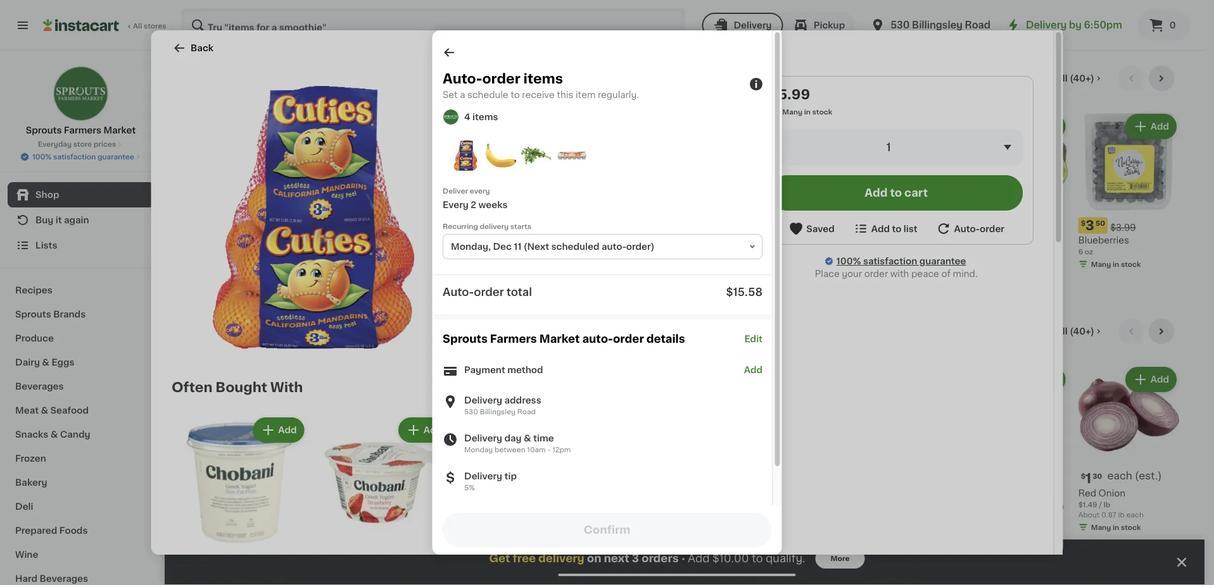Task type: vqa. For each thing, say whether or not it's contained in the screenshot.
the leftmost "items"
yes



Task type: locate. For each thing, give the bounding box(es) containing it.
99
[[430, 473, 440, 480]]

/ inside red onion $1.49 / lb about 0.87 lb each
[[1099, 502, 1102, 509]]

about down $1.49
[[1079, 512, 1100, 519]]

(est.) for 1
[[1135, 472, 1162, 482]]

order up 'schedule' on the left of page
[[482, 72, 520, 85]]

0 vertical spatial (40+)
[[1070, 74, 1095, 83]]

0 vertical spatial wine
[[523, 502, 546, 511]]

delivery for delivery tip 5%
[[464, 473, 502, 481]]

2 banana from the left
[[301, 236, 334, 245]]

gmo up $1.50 element
[[354, 459, 373, 466]]

0 horizontal spatial blueberries
[[672, 236, 723, 245]]

1 horizontal spatial banana
[[301, 236, 334, 245]]

2 vertical spatial mandarins
[[523, 236, 570, 245]]

1 oz from the left
[[752, 248, 760, 255]]

details
[[646, 334, 685, 345]]

each (est.) up onion
[[1108, 472, 1162, 482]]

1 horizontal spatial items
[[523, 72, 563, 85]]

sprouts farmers market logo image left 4
[[442, 109, 459, 125]]

1 horizontal spatial sprouts farmers market logo image
[[442, 109, 459, 125]]

0
[[1170, 21, 1176, 30], [864, 219, 873, 232], [308, 219, 318, 232], [975, 219, 984, 232], [419, 472, 429, 486]]

(40+) for first view all (40+) popup button from the bottom of the page
[[1070, 328, 1095, 336]]

beverages down wine link
[[40, 575, 88, 584]]

beets
[[547, 489, 573, 498], [523, 515, 549, 523]]

1 vertical spatial all
[[1057, 328, 1068, 336]]

medium hass avocado 1 ct
[[412, 236, 473, 268]]

onion
[[1099, 489, 1126, 498]]

50 inside $ 0 50
[[986, 220, 995, 227]]

1 vertical spatial auto-
[[954, 225, 980, 233]]

organic up the get
[[463, 544, 492, 550]]

(est.) inside "$1.30 each (estimated)" element
[[1135, 472, 1162, 482]]

0 vertical spatial bag
[[488, 96, 505, 105]]

raspberries
[[783, 236, 837, 245]]

to inside treatment tracker modal dialog
[[752, 554, 763, 565]]

delivery for delivery by 6:50pm
[[1026, 21, 1067, 30]]

1 horizontal spatial 530
[[891, 21, 910, 30]]

0 vertical spatial bag
[[546, 77, 574, 90]]

billingsley inside delivery address 530 billingsley road
[[480, 409, 515, 416]]

total
[[506, 287, 532, 298]]

in
[[804, 109, 810, 116], [891, 251, 897, 258], [1002, 251, 1008, 258], [558, 261, 564, 268], [1113, 261, 1120, 268], [224, 271, 231, 278], [336, 271, 342, 278], [447, 274, 453, 281], [224, 514, 231, 521], [1113, 524, 1120, 531]]

1 vertical spatial sprouts
[[15, 310, 51, 319]]

$ inside $ 1 30
[[1081, 473, 1086, 480]]

delivery for delivery day & time monday between 10am - 12pm
[[464, 435, 502, 443]]

1 horizontal spatial 100% satisfaction guarantee
[[836, 257, 966, 266]]

$3.88 original price: $4.49 element
[[745, 217, 846, 234]]

order left with
[[864, 270, 888, 279]]

organic non-gmo up $1.50 element
[[302, 459, 373, 466]]

0 horizontal spatial container
[[655, 248, 689, 255]]

mandarins
[[469, 77, 543, 90], [524, 131, 571, 140], [523, 236, 570, 245]]

sprouts farmers market auto-order details
[[442, 334, 685, 345]]

auto-order more items dialog
[[432, 30, 782, 556]]

(40+)
[[1070, 74, 1095, 83], [1070, 328, 1095, 336]]

1 container from the left
[[655, 248, 689, 255]]

organic raspberries 6 oz container
[[745, 236, 837, 255]]

sprouts cage free large brown grade a eggs image
[[557, 141, 587, 171]]

1 down $ 2 49
[[190, 502, 193, 509]]

0 vertical spatial guarantee
[[98, 154, 134, 161]]

payment method
[[464, 366, 543, 375]]

saved button
[[788, 221, 834, 237]]

0 horizontal spatial oz
[[752, 248, 760, 255]]

delivery inside button
[[734, 21, 772, 30]]

recipes
[[15, 286, 52, 295]]

1 horizontal spatial road
[[965, 21, 991, 30]]

2 oz from the left
[[1085, 248, 1093, 255]]

0 vertical spatial items
[[523, 72, 563, 85]]

delivery for delivery
[[734, 21, 772, 30]]

order inside button
[[980, 225, 1004, 233]]

non- up organic cilantro
[[747, 459, 765, 466]]

lb up 0.41
[[216, 248, 223, 255]]

delivery inside treatment tracker modal dialog
[[538, 554, 585, 565]]

1 vertical spatial billingsley
[[480, 409, 515, 416]]

& right meat
[[41, 407, 48, 416]]

1 view from the top
[[1033, 74, 1055, 83]]

& left balsamic
[[548, 502, 555, 511]]

vegetables
[[232, 325, 312, 339]]

wine link
[[8, 544, 154, 568]]

1 horizontal spatial 50
[[1096, 220, 1106, 227]]

about down $0.79
[[190, 258, 211, 265]]

0 vertical spatial satisfaction
[[53, 154, 96, 161]]

satisfaction down the everyday store prices
[[53, 154, 96, 161]]

/ inside organic banana $0.79 / lb about 0.41 lb each many in stock
[[212, 248, 215, 255]]

mandarins inside mandarins bag 3 lb bag
[[469, 77, 543, 90]]

treatment tracker modal dialog
[[165, 540, 1205, 586]]

sprouts for sprouts farmers market auto-order details
[[442, 334, 487, 345]]

2 item carousel region from the top
[[190, 319, 1180, 563]]

market left auto-
[[539, 334, 580, 345]]

$ for $ 2 49
[[193, 473, 197, 480]]

1 vertical spatial items
[[472, 113, 498, 122]]

in inside organic banana $0.79 / lb about 0.41 lb each many in stock
[[224, 271, 231, 278]]

add to cart button
[[770, 175, 1023, 211]]

& right day
[[524, 435, 531, 443]]

6 inside blueberries 6 oz
[[1079, 248, 1083, 255]]

red
[[1079, 489, 1097, 498]]

many in stock down $5.99
[[782, 109, 832, 116]]

1 item carousel region from the top
[[190, 66, 1180, 309]]

in down medium hass avocado 1 ct
[[447, 274, 453, 281]]

items
[[523, 72, 563, 85], [472, 113, 498, 122]]

lb inside mandarins bag 3 lb bag
[[477, 96, 485, 105]]

order inside auto-order items set a schedule to receive this item regularly.
[[482, 72, 520, 85]]

1 vertical spatial 530
[[464, 409, 478, 416]]

1 blueberries from the left
[[672, 236, 723, 245]]

view all (40+) for first view all (40+) popup button from the bottom of the page
[[1033, 328, 1095, 336]]

add inside auto-order more items dialog
[[744, 366, 762, 375]]

order up lime
[[980, 225, 1004, 233]]

all stores
[[133, 22, 166, 29]]

2 horizontal spatial /
[[1099, 502, 1102, 509]]

auto- inside auto-order items set a schedule to receive this item regularly.
[[442, 72, 482, 85]]

1 vertical spatial view all (40+) button
[[1028, 319, 1109, 345]]

each (est.) inside "$1.30 each (estimated)" element
[[1108, 472, 1162, 482]]

0 vertical spatial road
[[965, 21, 991, 30]]

0 vertical spatial farmers
[[64, 126, 101, 135]]

0 vertical spatial delivery
[[480, 223, 508, 230]]

weeks
[[478, 201, 507, 210]]

1 horizontal spatial oz
[[1085, 248, 1093, 255]]

$3.50 original price: $3.99 element
[[1079, 217, 1180, 234]]

1 vertical spatial wine
[[15, 551, 38, 560]]

oz inside organic raspberries 6 oz container
[[752, 248, 760, 255]]

100% satisfaction guarantee
[[32, 154, 134, 161], [836, 257, 966, 266]]

to left list
[[892, 225, 901, 233]]

1 vertical spatial beverages
[[40, 575, 88, 584]]

many in stock down the organic celery 1 ct
[[203, 514, 253, 521]]

0 horizontal spatial market
[[104, 126, 136, 135]]

0 horizontal spatial delivery
[[480, 223, 508, 230]]

50
[[986, 220, 995, 227], [1096, 220, 1106, 227]]

day
[[504, 435, 521, 443]]

delivery inside auto-order more items dialog
[[480, 223, 508, 230]]

melissa's
[[968, 489, 1008, 498]]

1 vertical spatial bag
[[538, 248, 552, 255]]

organic down $ 2 49
[[190, 489, 225, 498]]

0 vertical spatial item carousel region
[[190, 66, 1180, 309]]

2 view all (40+) from the top
[[1033, 328, 1095, 336]]

3 inside mandarins bag 3 lb bag
[[469, 96, 475, 105]]

1 50 from the left
[[986, 220, 995, 227]]

auto-order items set a schedule to receive this item regularly.
[[442, 72, 639, 99]]

billingsley inside popup button
[[912, 21, 963, 30]]

product group containing each (est.)
[[190, 111, 291, 282]]

satisfaction inside button
[[53, 154, 96, 161]]

0 vertical spatial 2
[[471, 201, 476, 210]]

organic inside organic blueberries 1 pint container
[[634, 236, 670, 245]]

organic up $0.79
[[190, 236, 225, 245]]

oz inside blueberries 6 oz
[[1085, 248, 1093, 255]]

beets down love
[[523, 515, 549, 523]]

monday
[[464, 447, 493, 454]]

delivery inside delivery address 530 billingsley road
[[464, 397, 502, 405]]

$ for $ 0 50
[[970, 220, 975, 227]]

in down 0.41
[[224, 271, 231, 278]]

0 horizontal spatial /
[[212, 248, 215, 255]]

0 horizontal spatial ct
[[195, 502, 202, 509]]

$ for $ 0 25
[[304, 220, 308, 227]]

100% satisfaction guarantee down store
[[32, 154, 134, 161]]

0.41
[[213, 258, 227, 265]]

container for blueberries
[[655, 248, 689, 255]]

0 vertical spatial mandarins
[[469, 77, 543, 90]]

to inside button
[[890, 188, 902, 199]]

each (est.) for 1
[[1108, 472, 1162, 482]]

0 vertical spatial 100% satisfaction guarantee
[[32, 154, 134, 161]]

/
[[212, 248, 215, 255], [324, 248, 327, 255], [1099, 502, 1102, 509]]

50 up lime
[[986, 220, 995, 227]]

1 vertical spatial road
[[517, 409, 535, 416]]

530
[[891, 21, 910, 30], [464, 409, 478, 416]]

organic non-gmo up 88
[[747, 205, 817, 212]]

market for sprouts farmers market
[[104, 126, 136, 135]]

1 horizontal spatial /
[[324, 248, 327, 255]]

your
[[842, 270, 862, 279]]

0 inside 0 button
[[1170, 21, 1176, 30]]

product group containing 3
[[1079, 111, 1180, 272]]

1 horizontal spatial organic non-gmo
[[302, 459, 373, 466]]

items inside auto-order items set a schedule to receive this item regularly.
[[523, 72, 563, 85]]

0 horizontal spatial billingsley
[[480, 409, 515, 416]]

1 horizontal spatial delivery
[[538, 554, 585, 565]]

1 left 'bunch' on the left of the page
[[412, 502, 415, 509]]

delivery inside delivery tip 5%
[[464, 473, 502, 481]]

0 horizontal spatial satisfaction
[[53, 154, 96, 161]]

guarantee inside button
[[98, 154, 134, 161]]

sprouts farmers market logo image for 4
[[442, 109, 459, 125]]

1 vertical spatial delivery
[[538, 554, 585, 565]]

/ right $1.49
[[1099, 502, 1102, 509]]

satisfaction up place your order with peace of mind.
[[863, 257, 917, 266]]

1 vertical spatial (40+)
[[1070, 328, 1095, 336]]

100% satisfaction guarantee link
[[836, 255, 966, 268]]

delivery left on
[[538, 554, 585, 565]]

50 inside $ 3 50
[[1096, 220, 1106, 227]]

organic up 'bunch' on the left of the page
[[412, 489, 448, 498]]

container inside organic raspberries 6 oz container
[[762, 248, 796, 255]]

1 horizontal spatial wine
[[523, 502, 546, 511]]

market inside 'link'
[[104, 126, 136, 135]]

mandarins inside $ 5 mandarins bag 3 lb bag
[[523, 236, 570, 245]]

main content
[[165, 51, 1205, 586]]

farmers up store
[[64, 126, 101, 135]]

None search field
[[181, 8, 686, 43]]

bag inside $ 5 mandarins bag 3 lb bag
[[572, 236, 590, 245]]

0 horizontal spatial organic non-gmo
[[191, 459, 262, 465]]

$ inside $ 0 99
[[415, 473, 419, 480]]

1 all from the top
[[1057, 74, 1068, 83]]

to left receive
[[510, 91, 520, 99]]

organic inside organic green onions 1 bunch
[[412, 489, 448, 498]]

beverages
[[15, 383, 64, 391], [40, 575, 88, 584]]

0 horizontal spatial bag
[[488, 96, 505, 105]]

4
[[464, 113, 470, 122]]

beverages down dairy & eggs on the left bottom of page
[[15, 383, 64, 391]]

0 horizontal spatial farmers
[[64, 126, 101, 135]]

5
[[530, 219, 539, 232]]

50 for 3
[[1096, 220, 1106, 227]]

(est.) up red onion $1.49 / lb about 0.87 lb each
[[1135, 472, 1162, 482]]

hass
[[451, 236, 473, 245]]

1 6 from the left
[[745, 248, 750, 255]]

main content containing 5
[[165, 51, 1205, 586]]

in down $ 5 mandarins bag 3 lb bag
[[558, 261, 564, 268]]

2 view from the top
[[1033, 328, 1055, 336]]

0 horizontal spatial (est.)
[[250, 218, 277, 228]]

0 horizontal spatial 100% satisfaction guarantee
[[32, 154, 134, 161]]

in down 0.87
[[1113, 524, 1120, 531]]

delivery for delivery address 530 billingsley road
[[464, 397, 502, 405]]

0 horizontal spatial 100%
[[32, 154, 52, 161]]

view for first view all (40+) popup button from the bottom of the page
[[1033, 328, 1055, 336]]

2 vertical spatial auto-
[[442, 287, 474, 298]]

product group
[[190, 111, 291, 282], [301, 111, 402, 282], [412, 111, 513, 285], [745, 111, 846, 257], [856, 111, 957, 262], [968, 111, 1068, 262], [1079, 111, 1180, 272], [190, 365, 291, 525], [412, 365, 513, 510], [523, 365, 624, 547], [968, 365, 1068, 547], [1079, 365, 1180, 536], [171, 416, 307, 586], [317, 416, 452, 586], [462, 416, 597, 586]]

$3.99
[[1111, 223, 1136, 232]]

bag up 'ingredients'
[[488, 96, 505, 105]]

1 banana from the left
[[228, 236, 261, 245]]

auto-
[[582, 334, 613, 345]]

organic up the pint on the right of page
[[634, 236, 670, 245]]

2 horizontal spatial organic non-gmo
[[747, 205, 817, 212]]

1 inside organic green onions 1 bunch
[[412, 502, 415, 509]]

view all (40+) button
[[1028, 66, 1109, 91], [1028, 319, 1109, 345]]

organic down 88
[[745, 236, 781, 245]]

item carousel region containing fresh vegetables
[[190, 319, 1180, 563]]

0 vertical spatial 530
[[891, 21, 910, 30]]

1 horizontal spatial bag
[[538, 248, 552, 255]]

soybean
[[968, 502, 1007, 511]]

about down $0.59
[[301, 258, 322, 265]]

ct down avocado
[[417, 261, 424, 268]]

guarantee
[[98, 154, 134, 161], [919, 257, 966, 266]]

sprouts farmers market link
[[26, 66, 136, 137]]

0 vertical spatial ct
[[417, 261, 424, 268]]

frozen link
[[8, 447, 154, 471]]

about
[[190, 258, 211, 265], [301, 258, 322, 265], [634, 512, 656, 519], [1079, 512, 1100, 519]]

$5.99
[[770, 88, 810, 101]]

love beets white wine & balsamic beets
[[523, 489, 601, 523]]

1 view all (40+) from the top
[[1033, 74, 1095, 83]]

farmers for sprouts farmers market auto-order details
[[490, 334, 537, 345]]

& inside "link"
[[50, 431, 58, 440]]

many down blueberries 6 oz at right top
[[1091, 261, 1111, 268]]

1 (40+) from the top
[[1070, 74, 1095, 83]]

& inside love beets white wine & balsamic beets
[[548, 502, 555, 511]]

lb up 4 items
[[477, 96, 485, 105]]

(est.) for 0
[[361, 218, 388, 228]]

mandarins up organic cilantro image
[[524, 131, 571, 140]]

each right 0.41
[[237, 258, 254, 265]]

$ inside $ 5 mandarins bag 3 lb bag
[[526, 220, 530, 227]]

each inside organic banana $0.79 / lb about 0.41 lb each many in stock
[[237, 258, 254, 265]]

order left details
[[613, 334, 644, 345]]

1 horizontal spatial 2
[[471, 201, 476, 210]]

to right $10.00
[[752, 554, 763, 565]]

sprouts down recipes
[[15, 310, 51, 319]]

3 down starts
[[523, 248, 528, 255]]

6 down $ 3 50
[[1079, 248, 1083, 255]]

mind.
[[953, 270, 977, 279]]

(est.) inside $0.25 each (estimated) element
[[361, 218, 388, 228]]

2 inside deliver every every 2 weeks
[[471, 201, 476, 210]]

mandarins for ingredients:
[[524, 131, 571, 140]]

spicy
[[1010, 489, 1036, 498]]

guarantee down prices
[[98, 154, 134, 161]]

bunch
[[417, 502, 440, 509]]

sprouts brands
[[15, 310, 86, 319]]

instacart logo image
[[43, 18, 119, 33]]

sprouts inside 'link'
[[26, 126, 62, 135]]

(est.)
[[250, 218, 277, 228], [361, 218, 388, 228], [1135, 472, 1162, 482]]

•
[[681, 554, 685, 564]]

banana
[[228, 236, 261, 245], [301, 236, 334, 245]]

blueberries
[[672, 236, 723, 245], [1079, 236, 1129, 245]]

6:50pm
[[1084, 21, 1123, 30]]

market for sprouts farmers market auto-order details
[[539, 334, 580, 345]]

cilantro
[[783, 489, 818, 498]]

organic inside the organic celery 1 ct
[[190, 489, 225, 498]]

non- up $1.50 element
[[336, 459, 354, 466]]

many in stock down $ 5 mandarins bag 3 lb bag
[[536, 261, 586, 268]]

/ up 0.43
[[324, 248, 327, 255]]

0 horizontal spatial banana
[[228, 236, 261, 245]]

0 horizontal spatial wine
[[15, 551, 38, 560]]

1 vertical spatial market
[[539, 334, 580, 345]]

530 billingsley road
[[891, 21, 991, 30]]

many down the organic celery 1 ct
[[203, 514, 223, 521]]

again
[[64, 216, 89, 225]]

edit button
[[744, 322, 762, 357]]

farmers inside 'link'
[[64, 126, 101, 135]]

with
[[890, 270, 909, 279]]

with
[[270, 381, 303, 394]]

0 vertical spatial all
[[1057, 74, 1068, 83]]

1 horizontal spatial billingsley
[[912, 21, 963, 30]]

each inside banana $0.59 / lb about 0.43 lb each
[[350, 258, 367, 265]]

0 horizontal spatial road
[[517, 409, 535, 416]]

auto- for total
[[442, 287, 474, 298]]

mandarins inside "ingredients ingredients: mandarins read more"
[[524, 131, 571, 140]]

melissa's spicy soybean edamame in shell
[[968, 489, 1064, 523]]

delivery inside delivery day & time monday between 10am - 12pm
[[464, 435, 502, 443]]

0 horizontal spatial sprouts farmers market logo image
[[53, 66, 109, 122]]

2 all from the top
[[1057, 328, 1068, 336]]

0 vertical spatial beets
[[547, 489, 573, 498]]

2 vertical spatial sprouts
[[442, 334, 487, 345]]

market inside auto-order more items dialog
[[539, 334, 580, 345]]

view for 1st view all (40+) popup button
[[1033, 74, 1055, 83]]

0 vertical spatial market
[[104, 126, 136, 135]]

3 up blueberries 6 oz at right top
[[1086, 219, 1095, 232]]

wine down love
[[523, 502, 546, 511]]

& inside delivery day & time monday between 10am - 12pm
[[524, 435, 531, 443]]

candy
[[60, 431, 90, 440]]

1 down avocado
[[412, 261, 415, 268]]

1 horizontal spatial farmers
[[490, 334, 537, 345]]

530 billingsley road button
[[871, 8, 991, 43]]

non-gmo organic
[[747, 459, 817, 466]]

to
[[510, 91, 520, 99], [890, 188, 902, 199], [892, 225, 901, 233], [752, 554, 763, 565]]

2 (40+) from the top
[[1070, 328, 1095, 336]]

each (est.) inside $0.25 each (estimated) element
[[333, 218, 388, 228]]

lb down 5
[[530, 248, 536, 255]]

2 left 49
[[197, 472, 206, 486]]

delivery button
[[702, 13, 783, 38]]

1 vertical spatial mandarins
[[524, 131, 571, 140]]

love beets white wine & balsamic beets button
[[523, 365, 624, 535]]

$ inside $ 0 50
[[970, 220, 975, 227]]

3 inside $ 5 mandarins bag 3 lb bag
[[523, 248, 528, 255]]

10am
[[527, 447, 546, 454]]

1 horizontal spatial each (est.)
[[333, 218, 388, 228]]

0 inside $0.25 each (estimated) element
[[308, 219, 318, 232]]

$ inside $ 0 25
[[304, 220, 308, 227]]

$4.99 element
[[968, 471, 1068, 487]]

1 horizontal spatial container
[[762, 248, 796, 255]]

0.87
[[1102, 512, 1117, 519]]

3 inside "$3.50 original price: $3.99" element
[[1086, 219, 1095, 232]]

many down lime
[[980, 251, 1000, 258]]

0 vertical spatial auto-
[[442, 72, 482, 85]]

0 vertical spatial sprouts
[[26, 126, 62, 135]]

& for snacks
[[50, 431, 58, 440]]

banana down the non-gmo
[[228, 236, 261, 245]]

0 horizontal spatial guarantee
[[98, 154, 134, 161]]

all stores link
[[43, 8, 167, 43]]

pint
[[639, 248, 653, 255]]

recurring delivery starts
[[442, 223, 531, 230]]

1 horizontal spatial 6
[[1079, 248, 1083, 255]]

1 vertical spatial view all (40+)
[[1033, 328, 1095, 336]]

sprouts farmers market logo image
[[53, 66, 109, 122], [442, 109, 459, 125]]

many down 0.87
[[1091, 524, 1111, 531]]

2 50 from the left
[[1096, 220, 1106, 227]]

add inside button
[[865, 188, 887, 199]]

sprouts inside auto-order more items dialog
[[442, 334, 487, 345]]

1 horizontal spatial blueberries
[[1079, 236, 1129, 245]]

0 horizontal spatial 530
[[464, 409, 478, 416]]

0 horizontal spatial 6
[[745, 248, 750, 255]]

1 vertical spatial item carousel region
[[190, 319, 1180, 563]]

1 vertical spatial view
[[1033, 328, 1055, 336]]

2 6 from the left
[[1079, 248, 1083, 255]]

item carousel region
[[190, 66, 1180, 309], [190, 319, 1180, 563]]

organic cilantro image
[[521, 141, 551, 171]]

0 horizontal spatial 2
[[197, 472, 206, 486]]

/ inside banana $0.59 / lb about 0.43 lb each
[[324, 248, 327, 255]]

view all (40+) for 1st view all (40+) popup button
[[1033, 74, 1095, 83]]

0 vertical spatial view
[[1033, 74, 1055, 83]]

100% up your
[[836, 257, 861, 266]]

$ for $ 5 mandarins bag 3 lb bag
[[526, 220, 530, 227]]

organic banana image
[[486, 141, 516, 171]]

container inside organic blueberries 1 pint container
[[655, 248, 689, 255]]

beets up balsamic
[[547, 489, 573, 498]]

2 horizontal spatial (est.)
[[1135, 472, 1162, 482]]

1 vertical spatial 100% satisfaction guarantee
[[836, 257, 966, 266]]

about left 0.69
[[634, 512, 656, 519]]

530 inside delivery address 530 billingsley road
[[464, 409, 478, 416]]

1 horizontal spatial market
[[539, 334, 580, 345]]

each right 0.43
[[350, 258, 367, 265]]

lb inside $ 5 mandarins bag 3 lb bag
[[530, 248, 536, 255]]

banana up $0.59
[[301, 236, 334, 245]]

organic non-gmo inside the product group
[[191, 459, 262, 465]]

sprouts farmers market logo image inside sprouts farmers market 'link'
[[53, 66, 109, 122]]

address
[[504, 397, 541, 405]]

method
[[507, 366, 543, 375]]

organic celery 1 ct
[[190, 489, 257, 509]]

(est.) down the non-gmo
[[250, 218, 277, 228]]

/ up 0.41
[[212, 248, 215, 255]]

delivery down weeks
[[480, 223, 508, 230]]

farmers inside auto-order more items dialog
[[490, 334, 537, 345]]

sprouts farmers market logo image inside auto-order more items dialog
[[442, 109, 459, 125]]

2 container from the left
[[762, 248, 796, 255]]

order left total
[[474, 287, 504, 298]]

00
[[426, 220, 436, 227]]

1 vertical spatial farmers
[[490, 334, 537, 345]]

ct down $ 2 49
[[195, 502, 202, 509]]

non- up celery on the bottom of page
[[225, 459, 243, 465]]

100% satisfaction guarantee up with
[[836, 257, 966, 266]]

mandarins bag image
[[450, 141, 480, 171]]

each down the non-gmo
[[222, 218, 247, 228]]

2 blueberries from the left
[[1079, 236, 1129, 245]]

50 up blueberries 6 oz at right top
[[1096, 220, 1106, 227]]

0 vertical spatial view all (40+) button
[[1028, 66, 1109, 91]]

0 horizontal spatial 50
[[986, 220, 995, 227]]



Task type: describe. For each thing, give the bounding box(es) containing it.
sprouts farmers market logo image for sprouts
[[53, 66, 109, 122]]

bag inside $ 5 mandarins bag 3 lb bag
[[538, 248, 552, 255]]

snacks & candy link
[[8, 423, 154, 447]]

read
[[469, 144, 493, 153]]

avocado
[[412, 249, 451, 257]]

organic inside organic banana $0.79 / lb about 0.41 lb each many in stock
[[190, 236, 225, 245]]

lb right 0.41
[[229, 258, 235, 265]]

organic up cilantro
[[789, 459, 817, 466]]

frozen
[[15, 455, 46, 464]]

$ for $ 0 75
[[859, 220, 864, 227]]

medium
[[412, 236, 448, 245]]

1 left 30
[[1086, 472, 1092, 486]]

in down auto-order
[[1002, 251, 1008, 258]]

many down avocado
[[425, 274, 445, 281]]

many down $5.99
[[782, 109, 802, 116]]

lb up 0.87
[[1104, 502, 1111, 509]]

-
[[547, 447, 550, 454]]

add inside button
[[871, 225, 890, 233]]

back button
[[171, 41, 213, 56]]

in down $5.99
[[804, 109, 810, 116]]

1 vertical spatial 2
[[197, 472, 206, 486]]

container for raspberries
[[762, 248, 796, 255]]

organic up 88
[[747, 205, 775, 212]]

0 horizontal spatial items
[[472, 113, 498, 122]]

auto- inside auto-order button
[[954, 225, 980, 233]]

sprouts for sprouts farmers market
[[26, 126, 62, 135]]

prepared
[[15, 527, 57, 536]]

buy it again link
[[8, 208, 154, 233]]

of
[[941, 270, 951, 279]]

about 0.69 lb each button
[[634, 365, 735, 536]]

100% satisfaction guarantee inside 100% satisfaction guarantee button
[[32, 154, 134, 161]]

schedule
[[467, 91, 508, 99]]

item
[[576, 91, 595, 99]]

$ 2 49
[[193, 472, 217, 486]]

service type group
[[702, 13, 855, 38]]

0 for lime
[[975, 219, 984, 232]]

in down 0.43
[[336, 271, 342, 278]]

$1.30 each (estimated) element
[[1079, 471, 1180, 487]]

non- up $3.88 original price: $4.49 element on the top of page
[[781, 205, 799, 212]]

saved
[[806, 225, 834, 233]]

auto- for items
[[442, 72, 482, 85]]

many down $ 5 mandarins bag 3 lb bag
[[536, 261, 556, 268]]

it
[[56, 216, 62, 225]]

1 00
[[419, 219, 436, 232]]

about inside banana $0.59 / lb about 0.43 lb each
[[301, 258, 322, 265]]

tip
[[504, 473, 517, 481]]

0 button
[[1138, 10, 1190, 41]]

in down blueberries 6 oz at right top
[[1113, 261, 1120, 268]]

onions
[[480, 489, 511, 498]]

about inside the "about 0.69 lb each" 'button'
[[634, 512, 656, 519]]

gmo up organic cilantro
[[765, 459, 784, 466]]

1 inside medium hass avocado 1 ct
[[412, 261, 415, 268]]

6 inside organic raspberries 6 oz container
[[745, 248, 750, 255]]

each inside 'button'
[[683, 512, 700, 519]]

each (est.) for 0
[[333, 218, 388, 228]]

get
[[489, 554, 510, 565]]

lists
[[35, 241, 57, 250]]

$ for $ 0 99
[[415, 473, 419, 480]]

dairy & eggs link
[[8, 351, 154, 375]]

banana inside organic banana $0.79 / lb about 0.41 lb each many in stock
[[228, 236, 261, 245]]

delivery tip 5%
[[464, 473, 517, 492]]

organic up 49
[[191, 459, 220, 465]]

many down lemon
[[869, 251, 889, 258]]

530 inside popup button
[[891, 21, 910, 30]]

a
[[460, 91, 465, 99]]

0 for organic green onions
[[419, 472, 429, 486]]

prepared foods link
[[8, 519, 154, 544]]

organic banana $0.79 / lb about 0.41 lb each many in stock
[[190, 236, 261, 278]]

delivery by 6:50pm
[[1026, 21, 1123, 30]]

100% inside button
[[32, 154, 52, 161]]

many in stock up place your order with peace of mind.
[[869, 251, 919, 258]]

about inside organic banana $0.79 / lb about 0.41 lb each many in stock
[[190, 258, 211, 265]]

1 vertical spatial beets
[[523, 515, 549, 523]]

sprouts for sprouts brands
[[15, 310, 51, 319]]

mandarins for 5
[[523, 236, 570, 245]]

prepared foods
[[15, 527, 88, 536]]

each up onion
[[1108, 472, 1133, 482]]

gmo up celery on the bottom of page
[[243, 459, 262, 465]]

lb inside 'button'
[[675, 512, 681, 519]]

farmers for sprouts farmers market
[[64, 126, 101, 135]]

$ for $ 3 50
[[1081, 220, 1086, 227]]

stock inside organic banana $0.79 / lb about 0.41 lb each many in stock
[[233, 271, 253, 278]]

many in stock down 0.43
[[314, 271, 364, 278]]

organic down $1.50 element
[[301, 489, 337, 498]]

meat & seafood link
[[8, 399, 154, 423]]

3 inside treatment tracker modal dialog
[[632, 554, 639, 565]]

order for auto-order items set a schedule to receive this item regularly.
[[482, 72, 520, 85]]

$ 0 75
[[859, 219, 883, 232]]

1 left 00 at the left top
[[419, 219, 425, 232]]

lime
[[968, 236, 989, 245]]

each inside red onion $1.49 / lb about 0.87 lb each
[[1127, 512, 1144, 519]]

organic down non-gmo organic
[[745, 489, 781, 498]]

many in stock down lime
[[980, 251, 1030, 258]]

in up place your order with peace of mind.
[[891, 251, 897, 258]]

everyday store prices link
[[38, 139, 124, 150]]

organic blueberries 1 pint container
[[634, 236, 723, 255]]

$10.00
[[713, 554, 749, 565]]

(40+) for 1st view all (40+) popup button
[[1070, 74, 1095, 83]]

receive
[[522, 91, 554, 99]]

gmo up organic banana $0.79 / lb about 0.41 lb each many in stock
[[243, 205, 262, 212]]

50 for 0
[[986, 220, 995, 227]]

peace
[[911, 270, 939, 279]]

ct inside the organic celery 1 ct
[[195, 502, 202, 509]]

order for auto-order total
[[474, 287, 504, 298]]

organic non-gmo for organic celery
[[191, 459, 262, 465]]

1 vertical spatial satisfaction
[[863, 257, 917, 266]]

to inside auto-order items set a schedule to receive this item regularly.
[[510, 91, 520, 99]]

non- up organic banana $0.79 / lb about 0.41 lb each many in stock
[[225, 205, 243, 212]]

wine inside wine link
[[15, 551, 38, 560]]

12pm
[[552, 447, 571, 454]]

delivery address 530 billingsley road
[[464, 397, 541, 416]]

$0.25 each (estimated) element
[[301, 217, 402, 234]]

& for dairy
[[42, 359, 49, 367]]

often bought with
[[171, 381, 303, 394]]

5%
[[464, 485, 475, 492]]

deli link
[[8, 495, 154, 519]]

organic inside button
[[463, 544, 492, 550]]

item carousel region containing 5
[[190, 66, 1180, 309]]

banana inside banana $0.59 / lb about 0.43 lb each
[[301, 236, 334, 245]]

1 view all (40+) button from the top
[[1028, 66, 1109, 91]]

read more button
[[469, 142, 519, 155]]

list
[[904, 225, 917, 233]]

blueberries inside organic blueberries 1 pint container
[[672, 236, 723, 245]]

this
[[557, 91, 573, 99]]

organic up $1.50 element
[[302, 459, 331, 466]]

bag inside mandarins bag 3 lb bag
[[546, 77, 574, 90]]

recurring
[[442, 223, 478, 230]]

& for meat
[[41, 407, 48, 416]]

about inside red onion $1.49 / lb about 0.87 lb each
[[1079, 512, 1100, 519]]

recipes link
[[8, 279, 154, 303]]

2 view all (40+) button from the top
[[1028, 319, 1109, 345]]

gmo up saved button
[[799, 205, 817, 212]]

1 horizontal spatial 100%
[[836, 257, 861, 266]]

1 inside organic blueberries 1 pint container
[[634, 248, 637, 255]]

eggs
[[52, 359, 74, 367]]

1 horizontal spatial guarantee
[[919, 257, 966, 266]]

add to cart
[[865, 188, 928, 199]]

all for 1st view all (40+) popup button
[[1057, 74, 1068, 83]]

love
[[523, 489, 545, 498]]

many inside organic banana $0.79 / lb about 0.41 lb each many in stock
[[203, 271, 223, 278]]

88
[[763, 220, 772, 227]]

product group containing love beets white wine & balsamic beets
[[523, 365, 624, 547]]

0 for lemon
[[864, 219, 873, 232]]

lb up 0.43
[[328, 248, 335, 255]]

$1.50 element
[[301, 471, 402, 487]]

4 items
[[464, 113, 498, 122]]

$ for $ 1 30
[[1081, 473, 1086, 480]]

edamame
[[1009, 502, 1054, 511]]

1 inside the organic celery 1 ct
[[190, 502, 193, 509]]

order for auto-order
[[980, 225, 1004, 233]]

ingredients:
[[469, 131, 522, 140]]

every
[[442, 201, 468, 210]]

banana $0.59 / lb about 0.43 lb each
[[301, 236, 367, 265]]

bag inside mandarins bag 3 lb bag
[[488, 96, 505, 105]]

in down the organic celery 1 ct
[[224, 514, 231, 521]]

by
[[1069, 21, 1082, 30]]

sprouts farmers market
[[26, 126, 136, 135]]

about 0.69 lb each
[[634, 512, 700, 519]]

organic non-gmo for organic cucumber
[[302, 459, 373, 466]]

add to list
[[871, 225, 917, 233]]

many in stock down 0.87
[[1091, 524, 1141, 531]]

wine inside love beets white wine & balsamic beets
[[523, 502, 546, 511]]

lb right 0.87
[[1119, 512, 1125, 519]]

product group containing organic
[[462, 416, 597, 586]]

$ 0 50
[[970, 219, 995, 232]]

$ 3 50
[[1081, 219, 1106, 232]]

snacks & candy
[[15, 431, 90, 440]]

delivery by 6:50pm link
[[1006, 18, 1123, 33]]

add button inside auto-order more items dialog
[[744, 364, 762, 377]]

/ for red
[[1099, 502, 1102, 509]]

organic cilantro
[[745, 489, 818, 498]]

organic inside organic raspberries 6 oz container
[[745, 236, 781, 245]]

deli
[[15, 503, 33, 512]]

road inside delivery address 530 billingsley road
[[517, 409, 535, 416]]

0 vertical spatial beverages
[[15, 383, 64, 391]]

auto-order button
[[936, 221, 1004, 237]]

organic cucumber
[[301, 489, 386, 498]]

organic up the 99 at bottom
[[413, 459, 442, 466]]

bakery
[[15, 479, 47, 488]]

every
[[470, 188, 490, 195]]

hard beverages link
[[8, 568, 154, 586]]

to inside button
[[892, 225, 901, 233]]

many in stock down medium hass avocado 1 ct
[[425, 274, 475, 281]]

product group containing 2
[[190, 365, 291, 525]]

0 horizontal spatial each (est.)
[[222, 218, 277, 228]]

add inside treatment tracker modal dialog
[[688, 554, 710, 565]]

lb right 0.43
[[342, 258, 348, 265]]

many down 0.43
[[314, 271, 334, 278]]

/ for organic
[[212, 248, 215, 255]]

payment
[[464, 366, 505, 375]]

each right 25 on the left top of page
[[333, 218, 358, 228]]

lists link
[[8, 233, 154, 258]]

road inside popup button
[[965, 21, 991, 30]]

shop link
[[8, 182, 154, 208]]

many in stock down blueberries 6 oz at right top
[[1091, 261, 1141, 268]]

30
[[1093, 473, 1103, 480]]

all for first view all (40+) popup button from the bottom of the page
[[1057, 328, 1068, 336]]

$0.79
[[190, 248, 210, 255]]

celery
[[228, 489, 257, 498]]

ct inside medium hass avocado 1 ct
[[417, 261, 424, 268]]

shop
[[35, 191, 59, 200]]

stores
[[144, 22, 166, 29]]



